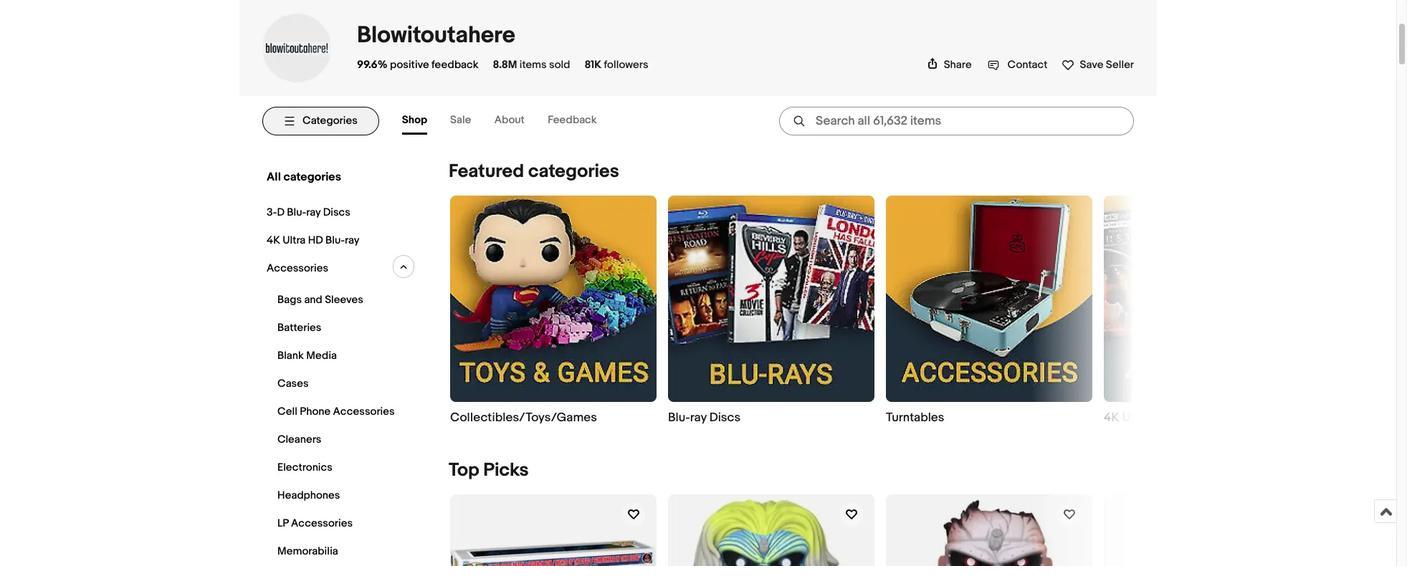 Task type: locate. For each thing, give the bounding box(es) containing it.
discs
[[323, 206, 350, 219], [709, 411, 741, 425]]

bags and sleeves
[[277, 293, 363, 307]]

categories down feedback
[[528, 161, 619, 183]]

0 vertical spatial 4k ultra hd blu-ray
[[267, 234, 360, 247]]

turntables link
[[886, 196, 1092, 426], [886, 411, 1092, 426]]

8.8m
[[493, 58, 517, 72]]

categories for featured categories
[[528, 161, 619, 183]]

lp accessories link
[[274, 513, 404, 534]]

top
[[449, 459, 479, 481]]

81k
[[584, 58, 602, 72]]

electronics link
[[274, 457, 404, 478]]

share button
[[927, 58, 972, 72]]

categories up 3-d blu-ray discs
[[283, 170, 341, 184]]

electronics
[[277, 461, 332, 474]]

cell phone accessories
[[277, 405, 395, 419]]

ray
[[306, 206, 321, 219], [345, 234, 360, 247], [690, 411, 707, 425], [1193, 411, 1210, 425]]

accessories down headphones
[[291, 517, 353, 530]]

sold
[[549, 58, 570, 72]]

0 vertical spatial discs
[[323, 206, 350, 219]]

blu-ray discs link
[[668, 196, 875, 426], [668, 411, 875, 426]]

blank media
[[277, 349, 337, 363]]

cleaners
[[277, 433, 321, 447]]

featured
[[449, 161, 524, 183]]

accessories down cases link
[[333, 405, 395, 419]]

blu-
[[287, 206, 306, 219], [326, 234, 345, 247], [668, 411, 690, 425], [1171, 411, 1193, 425]]

accessories
[[267, 262, 328, 275], [333, 405, 395, 419], [291, 517, 353, 530]]

accessories up 'bags' at the bottom left of page
[[267, 262, 328, 275]]

1 vertical spatial 4k
[[1104, 411, 1119, 425]]

batteries
[[277, 321, 321, 335]]

blank media link
[[274, 345, 404, 366]]

categories for all categories
[[283, 170, 341, 184]]

followers
[[604, 58, 648, 72]]

1 horizontal spatial hd
[[1151, 411, 1168, 425]]

1 vertical spatial 4k ultra hd blu-ray
[[1104, 411, 1210, 425]]

0 horizontal spatial categories
[[283, 170, 341, 184]]

categories
[[528, 161, 619, 183], [283, 170, 341, 184]]

tab panel
[[262, 146, 1310, 566]]

1 vertical spatial ultra
[[1122, 411, 1148, 425]]

0 horizontal spatial ultra
[[283, 234, 306, 247]]

3-d blu-ray discs link
[[263, 202, 403, 223]]

4k ultra hd blu-ray
[[267, 234, 360, 247], [1104, 411, 1210, 425]]

phone
[[300, 405, 331, 419]]

picks
[[483, 459, 529, 481]]

1 vertical spatial hd
[[1151, 411, 1168, 425]]

4k
[[267, 234, 280, 247], [1104, 411, 1119, 425]]

save
[[1080, 58, 1104, 72]]

99.6% positive feedback
[[357, 58, 478, 72]]

2 blu-ray discs link from the top
[[668, 411, 875, 426]]

all
[[267, 170, 281, 184]]

lp
[[277, 517, 289, 530]]

1 horizontal spatial categories
[[528, 161, 619, 183]]

0 vertical spatial accessories
[[267, 262, 328, 275]]

1 horizontal spatial discs
[[709, 411, 741, 425]]

iron maiden - funko pop! rocks: iron maiden- eddie- nights of the dead eddie [ne : quick view image
[[911, 494, 1067, 566]]

tab panel containing featured categories
[[262, 146, 1310, 566]]

ultra
[[283, 234, 306, 247], [1122, 411, 1148, 425]]

0 horizontal spatial 4k ultra hd blu-ray
[[267, 234, 360, 247]]

3-d blu-ray discs
[[267, 206, 350, 219]]

feedback
[[432, 58, 478, 72]]

tab list
[[402, 107, 620, 135]]

hd
[[308, 234, 323, 247], [1151, 411, 1168, 425]]

blu-ray discs
[[668, 411, 741, 425]]

all categories
[[267, 170, 341, 184]]

cases link
[[274, 373, 404, 394]]

featured categories
[[449, 161, 619, 183]]

0 vertical spatial 4k
[[267, 234, 280, 247]]

1 horizontal spatial 4k ultra hd blu-ray
[[1104, 411, 1210, 425]]

4k ultra hd blu-ray link
[[1104, 196, 1310, 426], [263, 230, 403, 251], [1104, 411, 1310, 426]]

collectibles/toys/games link
[[450, 196, 657, 426], [450, 411, 657, 426]]

0 horizontal spatial 4k
[[267, 234, 280, 247]]

Search all 61,632 items field
[[779, 107, 1134, 135]]

0 horizontal spatial hd
[[308, 234, 323, 247]]

contact
[[1008, 58, 1048, 72]]



Task type: vqa. For each thing, say whether or not it's contained in the screenshot.
topmost 4K
yes



Task type: describe. For each thing, give the bounding box(es) containing it.
headphones
[[277, 489, 340, 502]]

cell
[[277, 405, 297, 419]]

1 turntables link from the top
[[886, 196, 1092, 426]]

cases
[[277, 377, 309, 391]]

blank
[[277, 349, 304, 363]]

save seller button
[[1062, 55, 1134, 72]]

and
[[304, 293, 322, 307]]

sleeves
[[325, 293, 363, 307]]

media
[[306, 349, 337, 363]]

0 vertical spatial hd
[[308, 234, 323, 247]]

cleaners link
[[274, 429, 404, 450]]

1 blu-ray discs link from the top
[[668, 196, 875, 426]]

cell phone accessories link
[[274, 401, 404, 422]]

2 collectibles/toys/games link from the top
[[450, 411, 657, 426]]

turntables
[[886, 411, 944, 425]]

feedback
[[548, 113, 597, 127]]

categories
[[302, 114, 358, 128]]

bags and sleeves link
[[274, 290, 404, 310]]

items
[[520, 58, 547, 72]]

all categories link
[[263, 166, 408, 188]]

contact link
[[987, 58, 1048, 72]]

tab list containing shop
[[402, 107, 620, 135]]

3-
[[267, 206, 277, 219]]

memorabilia link
[[274, 541, 404, 562]]

iron maiden - funko pop! rocks: iron maiden- eddie - live after death eddie [new : quick view image
[[690, 494, 852, 566]]

d
[[277, 206, 285, 219]]

lp accessories
[[277, 517, 353, 530]]

81k followers
[[584, 58, 648, 72]]

1 collectibles/toys/games link from the top
[[450, 196, 657, 426]]

blowitoutahere image
[[262, 42, 331, 54]]

shop
[[402, 113, 427, 127]]

categories button
[[262, 107, 379, 135]]

memorabilia
[[277, 545, 338, 558]]

1 horizontal spatial 4k
[[1104, 411, 1119, 425]]

positive
[[390, 58, 429, 72]]

about
[[494, 113, 525, 127]]

0 vertical spatial ultra
[[283, 234, 306, 247]]

batteries link
[[274, 317, 404, 338]]

blowitoutahere link
[[357, 21, 515, 49]]

save seller
[[1080, 58, 1134, 72]]

bags
[[277, 293, 302, 307]]

2 vertical spatial accessories
[[291, 517, 353, 530]]

iron maiden - funko pop! rocks: iron maiden - eddie 4pk glow in the dark box set : quick view image
[[450, 539, 657, 566]]

blowitoutahere
[[357, 21, 515, 49]]

share
[[944, 58, 972, 72]]

1 vertical spatial discs
[[709, 411, 741, 425]]

seller
[[1106, 58, 1134, 72]]

1 vertical spatial accessories
[[333, 405, 395, 419]]

top picks
[[449, 459, 529, 481]]

0 horizontal spatial discs
[[323, 206, 350, 219]]

headphones link
[[274, 485, 404, 506]]

accessories link
[[263, 258, 394, 279]]

collectibles/toys/games
[[450, 411, 597, 425]]

sale
[[450, 113, 471, 127]]

1 horizontal spatial ultra
[[1122, 411, 1148, 425]]

2 turntables link from the top
[[886, 411, 1092, 426]]

99.6%
[[357, 58, 388, 72]]

8.8m items sold
[[493, 58, 570, 72]]



